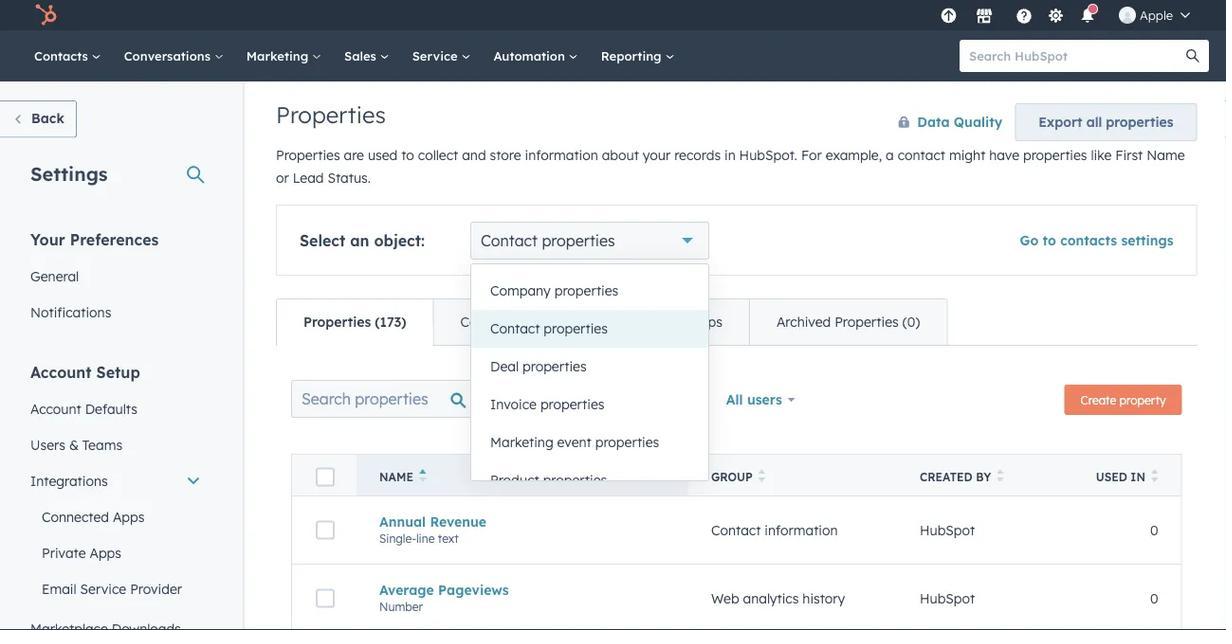 Task type: locate. For each thing, give the bounding box(es) containing it.
contact properties down company properties
[[490, 321, 608, 337]]

properties
[[1106, 114, 1174, 130], [1024, 147, 1088, 164], [542, 231, 615, 250], [555, 283, 619, 299], [544, 321, 608, 337], [523, 359, 587, 375], [541, 397, 605, 413], [596, 434, 660, 451], [543, 472, 607, 489]]

groups
[[514, 391, 561, 407]]

0 horizontal spatial to
[[402, 147, 414, 164]]

group
[[712, 471, 753, 485]]

1 vertical spatial service
[[80, 581, 126, 598]]

all inside 'popup button'
[[727, 392, 743, 408]]

archived
[[777, 314, 831, 331]]

0 horizontal spatial service
[[80, 581, 126, 598]]

contact properties inside dropdown button
[[481, 231, 615, 250]]

hubspot link
[[23, 4, 71, 27]]

company properties button
[[471, 272, 709, 310]]

all groups
[[493, 391, 561, 407]]

average pageviews number
[[379, 582, 509, 615]]

press to sort. element
[[759, 470, 766, 486], [997, 470, 1004, 486], [1152, 470, 1159, 486]]

property right create
[[1120, 393, 1166, 407]]

properties up are
[[276, 101, 386, 129]]

properties inside properties are used to collect and store information about your records in hubspot. for example, a contact might have properties like first name or lead status.
[[1024, 147, 1088, 164]]

3 press to sort. element from the left
[[1152, 470, 1159, 486]]

properties inside 'button'
[[596, 434, 660, 451]]

data
[[918, 114, 950, 130]]

(0)
[[903, 314, 920, 331]]

ascending sort. press to sort descending. image
[[419, 470, 426, 483]]

notifications image
[[1080, 9, 1097, 26]]

annual revenue single-line text
[[379, 514, 487, 546]]

1 horizontal spatial marketing
[[490, 434, 554, 451]]

2 0 from the top
[[1151, 591, 1159, 607]]

contacts link
[[23, 30, 113, 82]]

1 press to sort. image from the left
[[759, 470, 766, 483]]

web analytics history
[[712, 591, 846, 607]]

all field types
[[598, 391, 689, 407]]

for
[[802, 147, 822, 164]]

contact inside button
[[490, 321, 540, 337]]

defaults
[[85, 401, 138, 417]]

properties down the company properties button
[[544, 321, 608, 337]]

1 vertical spatial apps
[[90, 545, 121, 562]]

1 hubspot from the top
[[920, 522, 975, 539]]

properties inside properties are used to collect and store information about your records in hubspot. for example, a contact might have properties like first name or lead status.
[[276, 147, 340, 164]]

2 horizontal spatial press to sort. element
[[1152, 470, 1159, 486]]

name inside properties are used to collect and store information about your records in hubspot. for example, a contact might have properties like first name or lead status.
[[1147, 147, 1185, 164]]

press to sort. element for used in
[[1152, 470, 1159, 486]]

settings
[[1122, 232, 1174, 249]]

property inside button
[[1120, 393, 1166, 407]]

0 vertical spatial property
[[536, 314, 590, 331]]

account up the account defaults
[[30, 363, 92, 382]]

upgrade link
[[937, 5, 961, 25]]

0 horizontal spatial name
[[379, 471, 414, 485]]

contact properties up company properties
[[481, 231, 615, 250]]

name right first
[[1147, 147, 1185, 164]]

property inside tab list
[[536, 314, 590, 331]]

0 vertical spatial apps
[[113, 509, 145, 526]]

email
[[42, 581, 76, 598]]

contact down group
[[712, 522, 761, 539]]

properties inside 'link'
[[835, 314, 899, 331]]

1 account from the top
[[30, 363, 92, 382]]

to right go
[[1043, 232, 1057, 249]]

marketing inside 'button'
[[490, 434, 554, 451]]

list box
[[471, 265, 709, 500]]

search button
[[1177, 40, 1210, 72]]

0 vertical spatial to
[[402, 147, 414, 164]]

properties up the company properties button
[[542, 231, 615, 250]]

name left ascending sort. press to sort descending. "element"
[[379, 471, 414, 485]]

settings
[[30, 162, 108, 185]]

press to sort. image for group
[[759, 470, 766, 483]]

all inside popup button
[[598, 391, 615, 407]]

general
[[30, 268, 79, 285]]

1 vertical spatial information
[[765, 522, 838, 539]]

1 vertical spatial contact properties
[[490, 321, 608, 337]]

press to sort. image right group
[[759, 470, 766, 483]]

2 press to sort. image from the left
[[1152, 470, 1159, 483]]

properties left (0)
[[835, 314, 899, 331]]

press to sort. element inside used in button
[[1152, 470, 1159, 486]]

0 horizontal spatial press to sort. element
[[759, 470, 766, 486]]

properties (173) link
[[277, 300, 433, 345]]

sales link
[[333, 30, 401, 82]]

all left field
[[598, 391, 615, 407]]

tab panel
[[276, 345, 1198, 631]]

1 vertical spatial hubspot
[[920, 591, 975, 607]]

teams
[[82, 437, 122, 453]]

press to sort. element inside group button
[[759, 470, 766, 486]]

help button
[[1008, 0, 1041, 30]]

service
[[412, 48, 461, 64], [80, 581, 126, 598]]

average
[[379, 582, 434, 599]]

properties inside dropdown button
[[542, 231, 615, 250]]

0 horizontal spatial marketing
[[246, 48, 312, 64]]

to
[[402, 147, 414, 164], [1043, 232, 1057, 249]]

store
[[490, 147, 521, 164]]

marketing up name button
[[490, 434, 554, 451]]

0 vertical spatial contact
[[481, 231, 538, 250]]

private apps link
[[19, 536, 213, 572]]

press to sort. element for group
[[759, 470, 766, 486]]

1 vertical spatial to
[[1043, 232, 1057, 249]]

private
[[42, 545, 86, 562]]

information right store at the left
[[525, 147, 598, 164]]

1 vertical spatial property
[[1120, 393, 1166, 407]]

apps for connected apps
[[113, 509, 145, 526]]

go to contacts settings
[[1020, 232, 1174, 249]]

marketing left sales
[[246, 48, 312, 64]]

properties down export
[[1024, 147, 1088, 164]]

0 horizontal spatial all
[[493, 391, 510, 407]]

1 horizontal spatial to
[[1043, 232, 1057, 249]]

apps inside connected apps link
[[113, 509, 145, 526]]

press to sort. image
[[997, 470, 1004, 483]]

1 press to sort. element from the left
[[759, 470, 766, 486]]

press to sort. image
[[759, 470, 766, 483], [1152, 470, 1159, 483]]

properties for properties (173)
[[304, 314, 371, 331]]

0 for web analytics history
[[1151, 591, 1159, 607]]

0 vertical spatial account
[[30, 363, 92, 382]]

0 horizontal spatial information
[[525, 147, 598, 164]]

0 horizontal spatial press to sort. image
[[759, 470, 766, 483]]

revenue
[[430, 514, 487, 531]]

setup
[[96, 363, 140, 382]]

users
[[747, 392, 782, 408]]

2 vertical spatial contact
[[712, 522, 761, 539]]

properties for properties
[[276, 101, 386, 129]]

back link
[[0, 101, 77, 138]]

apple button
[[1108, 0, 1202, 30]]

0 vertical spatial contact properties
[[481, 231, 615, 250]]

marketplaces image
[[976, 9, 993, 26]]

1 horizontal spatial all
[[598, 391, 615, 407]]

press to sort. element inside created by button
[[997, 470, 1004, 486]]

properties down field
[[596, 434, 660, 451]]

hubspot for contact information
[[920, 522, 975, 539]]

0 vertical spatial hubspot
[[920, 522, 975, 539]]

press to sort. element right in
[[1152, 470, 1159, 486]]

data quality
[[918, 114, 1003, 130]]

0 vertical spatial marketing
[[246, 48, 312, 64]]

object:
[[374, 231, 425, 250]]

marketing event properties
[[490, 434, 660, 451]]

all down deal
[[493, 391, 510, 407]]

2 press to sort. element from the left
[[997, 470, 1004, 486]]

lead
[[293, 170, 324, 186]]

contacts
[[1061, 232, 1118, 249]]

all left users
[[727, 392, 743, 408]]

tab list
[[276, 299, 948, 346]]

1 horizontal spatial name
[[1147, 147, 1185, 164]]

properties are used to collect and store information about your records in hubspot. for example, a contact might have properties like first name or lead status.
[[276, 147, 1185, 186]]

2 account from the top
[[30, 401, 81, 417]]

contact information
[[712, 522, 838, 539]]

0 vertical spatial 0
[[1151, 522, 1159, 539]]

press to sort. element right group
[[759, 470, 766, 486]]

list box containing company properties
[[471, 265, 709, 500]]

connected
[[42, 509, 109, 526]]

apps up email service provider
[[90, 545, 121, 562]]

2 hubspot from the top
[[920, 591, 975, 607]]

account up users
[[30, 401, 81, 417]]

service down private apps link
[[80, 581, 126, 598]]

information down group button
[[765, 522, 838, 539]]

service right sales link
[[412, 48, 461, 64]]

1 vertical spatial marketing
[[490, 434, 554, 451]]

settings image
[[1048, 8, 1065, 25]]

2 horizontal spatial all
[[727, 392, 743, 408]]

reporting link
[[590, 30, 686, 82]]

0 vertical spatial service
[[412, 48, 461, 64]]

properties up "lead"
[[276, 147, 340, 164]]

your
[[30, 230, 65, 249]]

used
[[1097, 471, 1128, 485]]

1 horizontal spatial property
[[1120, 393, 1166, 407]]

conditional
[[461, 314, 532, 331]]

contact up company
[[481, 231, 538, 250]]

all inside "popup button"
[[493, 391, 510, 407]]

used
[[368, 147, 398, 164]]

1 horizontal spatial press to sort. element
[[997, 470, 1004, 486]]

export all properties button
[[1015, 103, 1198, 141]]

archived properties (0)
[[777, 314, 920, 331]]

information
[[525, 147, 598, 164], [765, 522, 838, 539]]

to right used
[[402, 147, 414, 164]]

press to sort. image inside used in button
[[1152, 470, 1159, 483]]

contacts
[[34, 48, 92, 64]]

properties
[[276, 101, 386, 129], [276, 147, 340, 164], [304, 314, 371, 331], [835, 314, 899, 331]]

all
[[493, 391, 510, 407], [598, 391, 615, 407], [727, 392, 743, 408]]

information inside properties are used to collect and store information about your records in hubspot. for example, a contact might have properties like first name or lead status.
[[525, 147, 598, 164]]

Search search field
[[291, 380, 481, 418]]

property down company properties
[[536, 314, 590, 331]]

1 horizontal spatial press to sort. image
[[1152, 470, 1159, 483]]

field
[[619, 391, 649, 407]]

your
[[643, 147, 671, 164]]

select
[[300, 231, 346, 250]]

contact
[[481, 231, 538, 250], [490, 321, 540, 337], [712, 522, 761, 539]]

apps down integrations button
[[113, 509, 145, 526]]

1 horizontal spatial information
[[765, 522, 838, 539]]

0 vertical spatial information
[[525, 147, 598, 164]]

account defaults
[[30, 401, 138, 417]]

1 vertical spatial contact
[[490, 321, 540, 337]]

contact down company
[[490, 321, 540, 337]]

data quality button
[[879, 103, 1004, 141]]

press to sort. element for created by
[[997, 470, 1004, 486]]

apps inside private apps link
[[90, 545, 121, 562]]

name
[[1147, 147, 1185, 164], [379, 471, 414, 485]]

&
[[69, 437, 79, 453]]

contact properties
[[481, 231, 615, 250], [490, 321, 608, 337]]

in
[[1131, 471, 1146, 485]]

press to sort. element right by
[[997, 470, 1004, 486]]

properties left (173)
[[304, 314, 371, 331]]

1 0 from the top
[[1151, 522, 1159, 539]]

notifications
[[30, 304, 111, 321]]

integrations button
[[19, 463, 213, 499]]

1 vertical spatial account
[[30, 401, 81, 417]]

help image
[[1016, 9, 1033, 26]]

average pageviews button
[[379, 582, 666, 599]]

and
[[462, 147, 486, 164]]

web
[[712, 591, 740, 607]]

export
[[1039, 114, 1083, 130]]

press to sort. image right in
[[1152, 470, 1159, 483]]

1 vertical spatial name
[[379, 471, 414, 485]]

press to sort. image inside group button
[[759, 470, 766, 483]]

export all properties
[[1039, 114, 1174, 130]]

0 vertical spatial name
[[1147, 147, 1185, 164]]

1 vertical spatial 0
[[1151, 591, 1159, 607]]

all for all users
[[727, 392, 743, 408]]

0 horizontal spatial property
[[536, 314, 590, 331]]



Task type: vqa. For each thing, say whether or not it's contained in the screenshot.
bottommost of
no



Task type: describe. For each thing, give the bounding box(es) containing it.
archived properties (0) link
[[749, 300, 947, 345]]

settings link
[[1044, 5, 1068, 25]]

groups
[[678, 314, 723, 331]]

bob builder image
[[1119, 7, 1137, 24]]

product properties
[[490, 472, 607, 489]]

invoice properties button
[[471, 386, 709, 424]]

marketing event properties button
[[471, 424, 709, 462]]

annual revenue button
[[379, 514, 666, 531]]

upgrade image
[[941, 8, 958, 25]]

sales
[[344, 48, 380, 64]]

types
[[653, 391, 689, 407]]

line
[[416, 532, 435, 546]]

email service provider
[[42, 581, 182, 598]]

tab list containing properties (173)
[[276, 299, 948, 346]]

annual
[[379, 514, 426, 531]]

pageviews
[[438, 582, 509, 599]]

apps for private apps
[[90, 545, 121, 562]]

properties up first
[[1106, 114, 1174, 130]]

reporting
[[601, 48, 665, 64]]

invoice properties
[[490, 397, 605, 413]]

0 for contact information
[[1151, 522, 1159, 539]]

company properties
[[490, 283, 619, 299]]

contact properties inside button
[[490, 321, 608, 337]]

Search HubSpot search field
[[960, 40, 1192, 72]]

event
[[557, 434, 592, 451]]

users & teams
[[30, 437, 122, 453]]

users
[[30, 437, 65, 453]]

email service provider link
[[19, 572, 213, 608]]

analytics
[[743, 591, 799, 607]]

tab panel containing all groups
[[276, 345, 1198, 631]]

example,
[[826, 147, 882, 164]]

product properties button
[[471, 462, 709, 500]]

provider
[[130, 581, 182, 598]]

apple
[[1140, 7, 1174, 23]]

create
[[1081, 393, 1117, 407]]

your preferences
[[30, 230, 159, 249]]

marketing for marketing
[[246, 48, 312, 64]]

general link
[[19, 259, 213, 295]]

contact properties button
[[471, 222, 710, 260]]

notifications link
[[19, 295, 213, 331]]

records
[[675, 147, 721, 164]]

all for all field types
[[598, 391, 615, 407]]

hubspot.
[[740, 147, 798, 164]]

product
[[490, 472, 540, 489]]

hubspot for web analytics history
[[920, 591, 975, 607]]

deal properties
[[490, 359, 587, 375]]

search image
[[1187, 49, 1200, 63]]

service link
[[401, 30, 482, 82]]

in
[[725, 147, 736, 164]]

all users button
[[714, 380, 808, 420]]

logic
[[594, 314, 624, 331]]

conversations
[[124, 48, 214, 64]]

all field types button
[[586, 380, 714, 418]]

your preferences element
[[19, 229, 213, 331]]

1 horizontal spatial service
[[412, 48, 461, 64]]

group button
[[689, 455, 897, 497]]

properties down marketing event properties
[[543, 472, 607, 489]]

to inside properties are used to collect and store information about your records in hubspot. for example, a contact might have properties like first name or lead status.
[[402, 147, 414, 164]]

created by button
[[897, 455, 1068, 497]]

create property button
[[1065, 385, 1183, 416]]

account setup element
[[19, 362, 213, 631]]

name inside button
[[379, 471, 414, 485]]

back
[[31, 110, 64, 127]]

about
[[602, 147, 639, 164]]

press to sort. image for used in
[[1152, 470, 1159, 483]]

account for account defaults
[[30, 401, 81, 417]]

used in button
[[1068, 455, 1182, 497]]

properties up groups on the left of page
[[523, 359, 587, 375]]

have
[[990, 147, 1020, 164]]

go
[[1020, 232, 1039, 249]]

quality
[[954, 114, 1003, 130]]

automation link
[[482, 30, 590, 82]]

number
[[379, 600, 423, 615]]

text
[[438, 532, 459, 546]]

history
[[803, 591, 846, 607]]

connected apps link
[[19, 499, 213, 536]]

properties for properties are used to collect and store information about your records in hubspot. for example, a contact might have properties like first name or lead status.
[[276, 147, 340, 164]]

property for conditional
[[536, 314, 590, 331]]

automation
[[494, 48, 569, 64]]

ascending sort. press to sort descending. element
[[419, 470, 426, 486]]

properties up event
[[541, 397, 605, 413]]

marketing for marketing event properties
[[490, 434, 554, 451]]

properties up logic
[[555, 283, 619, 299]]

integrations
[[30, 473, 108, 490]]

contact properties button
[[471, 310, 709, 348]]

deal properties button
[[471, 348, 709, 386]]

(173)
[[375, 314, 407, 331]]

conditional property logic
[[461, 314, 624, 331]]

hubspot image
[[34, 4, 57, 27]]

property for create
[[1120, 393, 1166, 407]]

single-
[[379, 532, 416, 546]]

go to contacts settings button
[[1020, 232, 1174, 249]]

invoice
[[490, 397, 537, 413]]

select an object:
[[300, 231, 425, 250]]

service inside account setup element
[[80, 581, 126, 598]]

contact inside dropdown button
[[481, 231, 538, 250]]

groups link
[[650, 300, 749, 345]]

apple menu
[[935, 0, 1204, 30]]

properties (173)
[[304, 314, 407, 331]]

all users
[[727, 392, 782, 408]]

collect
[[418, 147, 458, 164]]

status.
[[328, 170, 371, 186]]

all for all groups
[[493, 391, 510, 407]]

all
[[1087, 114, 1103, 130]]

account for account setup
[[30, 363, 92, 382]]



